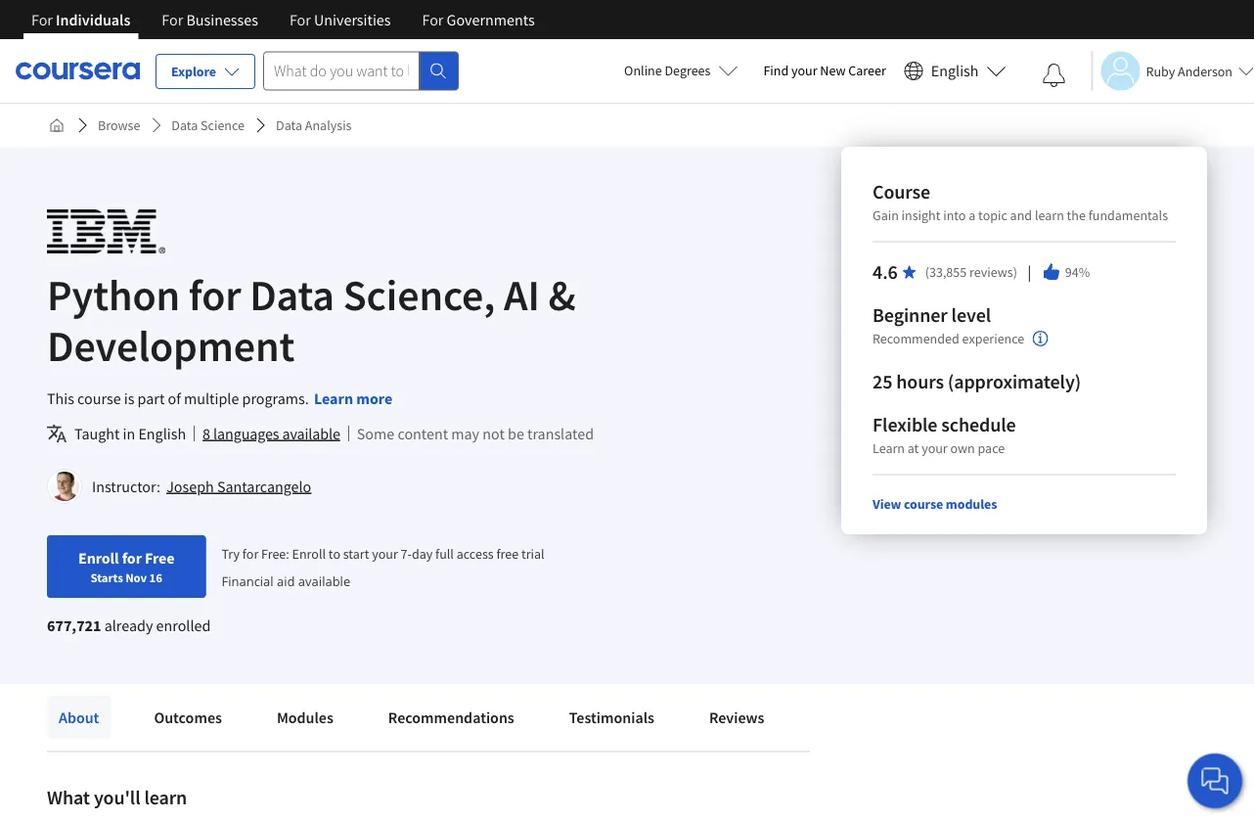 Task type: describe. For each thing, give the bounding box(es) containing it.
try for free: enroll to start your 7-day full access free trial financial aid available
[[222, 545, 545, 589]]

access
[[457, 545, 494, 562]]

|
[[1026, 261, 1034, 282]]

of
[[168, 389, 181, 408]]

0 vertical spatial your
[[792, 62, 818, 79]]

schedule
[[942, 413, 1016, 437]]

a
[[969, 206, 976, 224]]

recommended
[[873, 330, 960, 348]]

multiple
[[184, 389, 239, 408]]

is
[[124, 389, 134, 408]]

learn inside course gain insight into a topic and learn the fundamentals
[[1035, 206, 1065, 224]]

banner navigation
[[16, 0, 551, 39]]

this course is part of multiple programs. learn more
[[47, 389, 393, 408]]

beginner
[[873, 303, 948, 327]]

own
[[951, 439, 975, 457]]

taught
[[74, 424, 120, 443]]

and
[[1011, 206, 1033, 224]]

santarcangelo
[[217, 477, 311, 496]]

to
[[329, 545, 341, 562]]

outcomes
[[154, 708, 222, 727]]

online degrees
[[624, 62, 711, 79]]

ruby anderson
[[1146, 62, 1233, 80]]

your inside flexible schedule learn at your own pace
[[922, 439, 948, 457]]

What do you want to learn? text field
[[263, 51, 420, 91]]

what
[[47, 785, 90, 810]]

you'll
[[94, 785, 140, 810]]

pace
[[978, 439, 1005, 457]]

25 hours (approximately)
[[873, 369, 1081, 394]]

science,
[[343, 267, 496, 321]]

(33,855 reviews) |
[[926, 261, 1034, 282]]

fundamentals
[[1089, 206, 1169, 224]]

(33,855
[[926, 263, 967, 281]]

some
[[357, 424, 395, 443]]

0 vertical spatial learn
[[314, 389, 353, 408]]

for universities
[[290, 10, 391, 29]]

16
[[149, 570, 162, 585]]

ruby anderson button
[[1092, 51, 1255, 91]]

about link
[[47, 696, 111, 739]]

for for try
[[243, 545, 259, 562]]

for individuals
[[31, 10, 130, 29]]

full
[[436, 545, 454, 562]]

course for view
[[904, 495, 944, 513]]

not
[[483, 424, 505, 443]]

what you'll learn
[[47, 785, 187, 810]]

the
[[1067, 206, 1086, 224]]

part
[[138, 389, 165, 408]]

0 horizontal spatial english
[[138, 424, 186, 443]]

hours
[[897, 369, 944, 394]]

coursera image
[[16, 55, 140, 86]]

course gain insight into a topic and learn the fundamentals
[[873, 180, 1169, 224]]

enroll inside try for free: enroll to start your 7-day full access free trial financial aid available
[[292, 545, 326, 562]]

for for enroll
[[122, 548, 142, 568]]

ruby
[[1146, 62, 1176, 80]]

25
[[873, 369, 893, 394]]

instructor: joseph santarcangelo
[[92, 477, 311, 496]]

for businesses
[[162, 10, 258, 29]]

learn more button
[[314, 387, 393, 410]]

programs.
[[242, 389, 309, 408]]

for for individuals
[[31, 10, 53, 29]]

day
[[412, 545, 433, 562]]

1 vertical spatial learn
[[144, 785, 187, 810]]

find
[[764, 62, 789, 79]]

chat with us image
[[1200, 765, 1231, 797]]

level
[[952, 303, 991, 327]]

instructor:
[[92, 477, 160, 496]]

for for universities
[[290, 10, 311, 29]]

insight
[[902, 206, 941, 224]]

explore button
[[156, 54, 255, 89]]

experience
[[963, 330, 1025, 348]]

start
[[343, 545, 369, 562]]

enroll inside enroll for free starts nov 16
[[78, 548, 119, 568]]

free
[[497, 545, 519, 562]]

universities
[[314, 10, 391, 29]]

ai
[[504, 267, 540, 321]]

trial
[[522, 545, 545, 562]]

for for governments
[[422, 10, 444, 29]]

(approximately)
[[948, 369, 1081, 394]]

development
[[47, 318, 295, 372]]

english menu item
[[896, 39, 1022, 122]]

joseph santarcangelo link
[[167, 477, 311, 496]]

languages
[[213, 424, 279, 443]]

data for data analysis
[[276, 116, 302, 134]]

modules
[[946, 495, 998, 513]]

career
[[849, 62, 886, 79]]

beginner level
[[873, 303, 991, 327]]

enroll for free starts nov 16
[[78, 548, 175, 585]]

94%
[[1066, 263, 1090, 281]]



Task type: locate. For each thing, give the bounding box(es) containing it.
1 horizontal spatial enroll
[[292, 545, 326, 562]]

677,721
[[47, 616, 101, 635]]

1 horizontal spatial course
[[904, 495, 944, 513]]

2 for from the left
[[162, 10, 183, 29]]

show notifications image
[[1043, 64, 1066, 87]]

enroll left to
[[292, 545, 326, 562]]

enrolled
[[156, 616, 211, 635]]

outcomes link
[[142, 696, 234, 739]]

data analysis link
[[268, 108, 360, 143]]

677,721 already enrolled
[[47, 616, 211, 635]]

data science
[[172, 116, 245, 134]]

browse link
[[90, 108, 148, 143]]

1 horizontal spatial english
[[931, 61, 979, 81]]

find your new career
[[764, 62, 886, 79]]

learn
[[1035, 206, 1065, 224], [144, 785, 187, 810]]

8
[[203, 424, 210, 443]]

for for python
[[189, 267, 241, 321]]

learn left the more
[[314, 389, 353, 408]]

python for data science, ai & development
[[47, 267, 576, 372]]

available
[[282, 424, 340, 443], [298, 572, 351, 589]]

data science link
[[164, 108, 253, 143]]

0 horizontal spatial your
[[372, 545, 398, 562]]

enroll
[[292, 545, 326, 562], [78, 548, 119, 568]]

english
[[931, 61, 979, 81], [138, 424, 186, 443]]

0 horizontal spatial learn
[[314, 389, 353, 408]]

0 horizontal spatial enroll
[[78, 548, 119, 568]]

1 horizontal spatial for
[[189, 267, 241, 321]]

joseph
[[167, 477, 214, 496]]

businesses
[[186, 10, 258, 29]]

1 horizontal spatial your
[[792, 62, 818, 79]]

for governments
[[422, 10, 535, 29]]

be
[[508, 424, 524, 443]]

&
[[549, 267, 576, 321]]

analysis
[[305, 116, 352, 134]]

joseph santarcangelo image
[[50, 472, 79, 501]]

1 for from the left
[[31, 10, 53, 29]]

recommended experience
[[873, 330, 1025, 348]]

data for data science
[[172, 116, 198, 134]]

english button
[[896, 39, 1014, 103]]

available down the "programs."
[[282, 424, 340, 443]]

ibm image
[[47, 209, 165, 253]]

0 vertical spatial course
[[77, 389, 121, 408]]

find your new career link
[[754, 59, 896, 83]]

available down to
[[298, 572, 351, 589]]

learn left the
[[1035, 206, 1065, 224]]

7-
[[401, 545, 412, 562]]

modules
[[277, 708, 334, 727]]

reviews
[[709, 708, 765, 727]]

information about difficulty level pre-requisites. image
[[1033, 331, 1048, 346]]

view course modules link
[[873, 495, 998, 513]]

course left is
[[77, 389, 121, 408]]

0 vertical spatial english
[[931, 61, 979, 81]]

individuals
[[56, 10, 130, 29]]

english right in
[[138, 424, 186, 443]]

2 horizontal spatial for
[[243, 545, 259, 562]]

at
[[908, 439, 919, 457]]

for for businesses
[[162, 10, 183, 29]]

data inside python for data science, ai & development
[[250, 267, 335, 321]]

reviews link
[[698, 696, 777, 739]]

online
[[624, 62, 662, 79]]

starts
[[91, 570, 123, 585]]

degrees
[[665, 62, 711, 79]]

english right career
[[931, 61, 979, 81]]

english inside button
[[931, 61, 979, 81]]

some content may not be translated
[[357, 424, 594, 443]]

topic
[[979, 206, 1008, 224]]

your inside try for free: enroll to start your 7-day full access free trial financial aid available
[[372, 545, 398, 562]]

2 vertical spatial your
[[372, 545, 398, 562]]

for left the universities
[[290, 10, 311, 29]]

available inside try for free: enroll to start your 7-day full access free trial financial aid available
[[298, 572, 351, 589]]

learn left at
[[873, 439, 905, 457]]

recommendations
[[388, 708, 515, 727]]

1 vertical spatial your
[[922, 439, 948, 457]]

4 for from the left
[[422, 10, 444, 29]]

available inside button
[[282, 424, 340, 443]]

data
[[172, 116, 198, 134], [276, 116, 302, 134], [250, 267, 335, 321]]

already
[[104, 616, 153, 635]]

recommendations link
[[377, 696, 526, 739]]

4.6
[[873, 260, 898, 284]]

learn inside flexible schedule learn at your own pace
[[873, 439, 905, 457]]

home image
[[49, 117, 65, 133]]

financial
[[222, 572, 274, 589]]

course right view
[[904, 495, 944, 513]]

more
[[356, 389, 393, 408]]

None search field
[[263, 51, 459, 91]]

your left 7-
[[372, 545, 398, 562]]

for inside enroll for free starts nov 16
[[122, 548, 142, 568]]

0 vertical spatial learn
[[1035, 206, 1065, 224]]

financial aid available button
[[222, 572, 351, 589]]

flexible
[[873, 413, 938, 437]]

for left the individuals
[[31, 10, 53, 29]]

free
[[145, 548, 175, 568]]

translated
[[528, 424, 594, 443]]

science
[[201, 116, 245, 134]]

for inside python for data science, ai & development
[[189, 267, 241, 321]]

view
[[873, 495, 902, 513]]

course for this
[[77, 389, 121, 408]]

enroll up 'starts'
[[78, 548, 119, 568]]

reviews)
[[970, 263, 1018, 281]]

for left "governments"
[[422, 10, 444, 29]]

learn right you'll
[[144, 785, 187, 810]]

0 horizontal spatial course
[[77, 389, 121, 408]]

nov
[[125, 570, 147, 585]]

0 vertical spatial available
[[282, 424, 340, 443]]

1 vertical spatial learn
[[873, 439, 905, 457]]

8 languages available
[[203, 424, 340, 443]]

online degrees button
[[609, 49, 754, 92]]

1 horizontal spatial learn
[[873, 439, 905, 457]]

1 vertical spatial english
[[138, 424, 186, 443]]

for
[[189, 267, 241, 321], [243, 545, 259, 562], [122, 548, 142, 568]]

testimonials
[[569, 708, 655, 727]]

gain
[[873, 206, 899, 224]]

governments
[[447, 10, 535, 29]]

1 vertical spatial available
[[298, 572, 351, 589]]

for
[[31, 10, 53, 29], [162, 10, 183, 29], [290, 10, 311, 29], [422, 10, 444, 29]]

taught in english
[[74, 424, 186, 443]]

2 horizontal spatial your
[[922, 439, 948, 457]]

1 horizontal spatial learn
[[1035, 206, 1065, 224]]

may
[[451, 424, 480, 443]]

0 horizontal spatial learn
[[144, 785, 187, 810]]

1 vertical spatial course
[[904, 495, 944, 513]]

your right at
[[922, 439, 948, 457]]

for left "businesses"
[[162, 10, 183, 29]]

python
[[47, 267, 180, 321]]

0 horizontal spatial for
[[122, 548, 142, 568]]

try
[[222, 545, 240, 562]]

3 for from the left
[[290, 10, 311, 29]]

free:
[[261, 545, 289, 562]]

in
[[123, 424, 135, 443]]

new
[[820, 62, 846, 79]]

for inside try for free: enroll to start your 7-day full access free trial financial aid available
[[243, 545, 259, 562]]

your right find
[[792, 62, 818, 79]]



Task type: vqa. For each thing, say whether or not it's contained in the screenshot.
"for" inside the ENROLL FOR FREE STARTS NOV 16
yes



